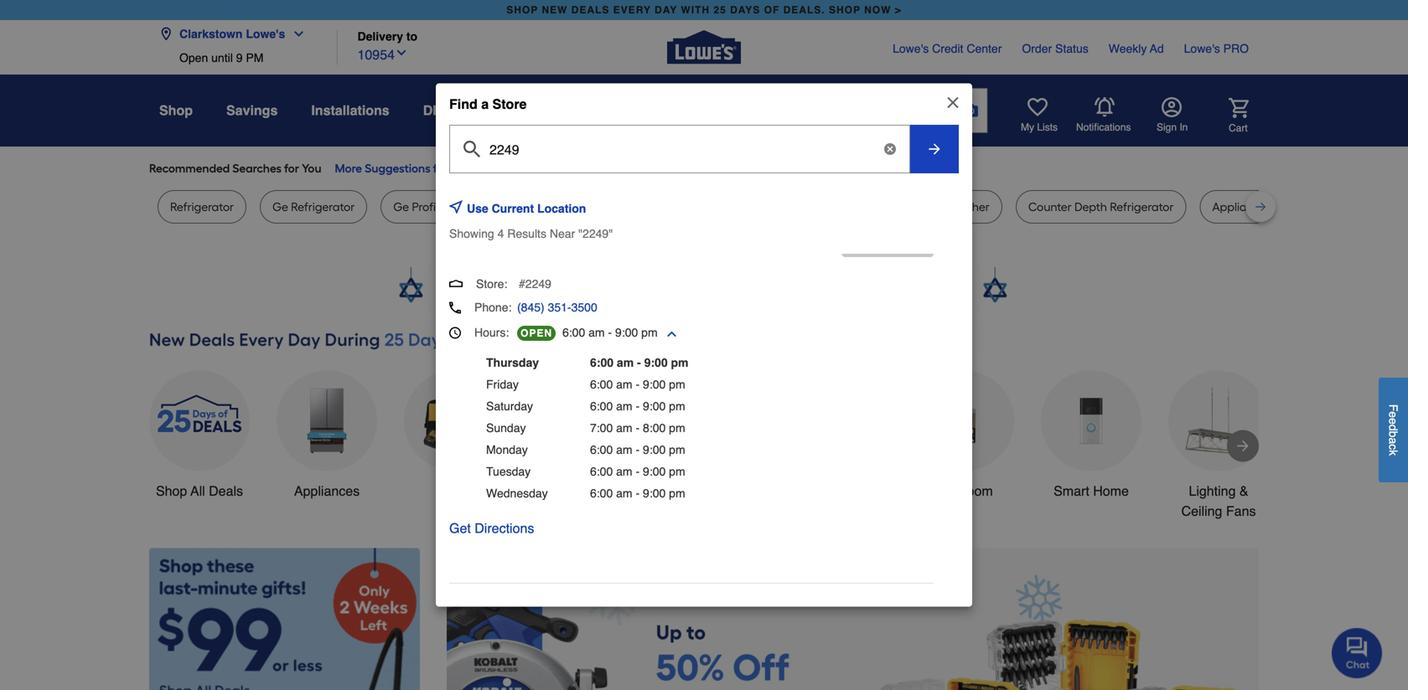 Task type: locate. For each thing, give the bounding box(es) containing it.
pm for saturday
[[669, 400, 685, 413]]

friday
[[486, 378, 519, 392]]

sign
[[1157, 122, 1177, 133]]

status
[[1056, 42, 1089, 55]]

0 horizontal spatial &
[[449, 103, 459, 118]]

diy & ideas button
[[423, 96, 497, 126]]

1 vertical spatial a
[[1387, 438, 1401, 444]]

refrigerator down "recommended"
[[170, 200, 234, 214]]

2 horizontal spatial lowe's
[[1184, 42, 1220, 55]]

ge
[[273, 200, 288, 214], [393, 200, 409, 214]]

6:00 am - 9:00 pm for thursday
[[590, 356, 689, 370]]

clarkstown
[[179, 27, 243, 41]]

& for diy
[[449, 103, 459, 118]]

& inside button
[[449, 103, 459, 118]]

- for thursday
[[637, 356, 641, 370]]

shop up "recommended"
[[159, 103, 193, 118]]

lighting
[[1189, 484, 1236, 499]]

lowe's home improvement account image
[[1162, 97, 1182, 117]]

kitchen faucets button
[[659, 371, 760, 502]]

ge refrigerator
[[273, 200, 355, 214]]

1 horizontal spatial a
[[1387, 438, 1401, 444]]

shop left now on the top of page
[[829, 4, 861, 16]]

1 vertical spatial chevron down image
[[395, 46, 408, 60]]

recommended searches for you
[[149, 161, 321, 176]]

:
[[506, 326, 509, 340]]

& up the fans
[[1240, 484, 1249, 499]]

open for open
[[521, 328, 553, 340]]

1 for from the left
[[284, 161, 299, 176]]

suggestions
[[365, 161, 431, 176]]

2 for from the left
[[433, 161, 448, 176]]

close image
[[945, 94, 962, 111]]

my lists
[[1021, 122, 1058, 133]]

0 vertical spatial shop
[[159, 103, 193, 118]]

lowe's up pm
[[246, 27, 285, 41]]

pm
[[642, 326, 658, 340], [671, 356, 689, 370], [669, 378, 685, 392], [669, 400, 685, 413], [669, 422, 685, 435], [669, 443, 685, 457], [669, 465, 685, 479], [669, 487, 685, 501]]

1 you from the left
[[302, 161, 321, 176]]

refrigerator right depth
[[1110, 200, 1174, 214]]

clarkstown lowe's
[[179, 27, 285, 41]]

- for wednesday
[[636, 487, 640, 501]]

open
[[179, 51, 208, 65], [521, 328, 553, 340]]

use
[[467, 202, 489, 215]]

0 horizontal spatial you
[[302, 161, 321, 176]]

showing
[[449, 227, 494, 241]]

lowe's pro
[[1184, 42, 1249, 55]]

6:00 for monday
[[590, 443, 613, 457]]

depth
[[1075, 200, 1107, 214]]

in
[[1180, 122, 1188, 133]]

9:00 for tuesday
[[643, 465, 666, 479]]

thursday
[[486, 356, 539, 370]]

0 horizontal spatial ge
[[273, 200, 288, 214]]

0 vertical spatial &
[[449, 103, 459, 118]]

refrigerator down more
[[291, 200, 355, 214]]

0 horizontal spatial shop
[[507, 4, 538, 16]]

savings button
[[226, 96, 278, 126]]

deals.
[[784, 4, 826, 16]]

shop new deals every day with 25 days of deals. shop now > link
[[503, 0, 905, 20]]

10954
[[358, 47, 395, 62]]

7:00
[[590, 422, 613, 435]]

a
[[481, 96, 489, 112], [1387, 438, 1401, 444]]

0 horizontal spatial lowe's
[[246, 27, 285, 41]]

Search Query text field
[[531, 89, 912, 132]]

9:00 for wednesday
[[643, 487, 666, 501]]

pagoda image
[[449, 277, 463, 290]]

e up b
[[1387, 418, 1401, 425]]

lowe's left pro
[[1184, 42, 1220, 55]]

ceiling
[[1182, 504, 1223, 519]]

chevron down image inside clarkstown lowe's button
[[285, 27, 305, 41]]

1 horizontal spatial open
[[521, 328, 553, 340]]

shop left new
[[507, 4, 538, 16]]

1 horizontal spatial shop
[[829, 4, 861, 16]]

for right searches
[[284, 161, 299, 176]]

shop inside shop all deals button
[[156, 484, 187, 499]]

ge down searches
[[273, 200, 288, 214]]

lowe's pro link
[[1184, 40, 1249, 57]]

lowe's left the 'credit'
[[893, 42, 929, 55]]

1 horizontal spatial lowe's
[[893, 42, 929, 55]]

showing                                      4                                     results near "2249"
[[449, 227, 613, 241]]

open left until
[[179, 51, 208, 65]]

6:00 am - 9:00 pm for wednesday
[[590, 487, 685, 501]]

for for searches
[[284, 161, 299, 176]]

0 horizontal spatial chevron down image
[[285, 27, 305, 41]]

appliance
[[1213, 200, 1267, 214]]

with
[[681, 4, 710, 16]]

decorations
[[546, 504, 618, 519]]

am for sunday
[[616, 422, 633, 435]]

6:00 for thursday
[[590, 356, 614, 370]]

hours
[[475, 326, 506, 340]]

you left more
[[302, 161, 321, 176]]

get directions
[[449, 521, 534, 537]]

chevron right image
[[470, 162, 484, 175]]

appliances
[[294, 484, 360, 499]]

get directions link
[[449, 519, 534, 539]]

shop left all
[[156, 484, 187, 499]]

order status link
[[1022, 40, 1089, 57]]

1 vertical spatial &
[[1240, 484, 1249, 499]]

refrigerator for ge profile refrigerator
[[448, 200, 511, 214]]

lowe's
[[246, 27, 285, 41], [893, 42, 929, 55], [1184, 42, 1220, 55]]

current
[[492, 202, 534, 215]]

a up "k"
[[1387, 438, 1401, 444]]

1 vertical spatial shop
[[156, 484, 187, 499]]

appliance package
[[1213, 200, 1316, 214]]

up to 50 percent off select tools and accessories. image
[[447, 549, 1259, 691]]

am
[[589, 326, 605, 340], [617, 356, 634, 370], [616, 378, 633, 392], [616, 400, 633, 413], [616, 422, 633, 435], [616, 443, 633, 457], [616, 465, 633, 479], [616, 487, 633, 501]]

french door refrigerator
[[550, 200, 681, 214]]

a inside 'button'
[[1387, 438, 1401, 444]]

9:00 for friday
[[643, 378, 666, 392]]

& right diy
[[449, 103, 459, 118]]

1 horizontal spatial chevron down image
[[395, 46, 408, 60]]

3 refrigerator from the left
[[448, 200, 511, 214]]

open down phone: (845) 351-3500
[[521, 328, 553, 340]]

shop new deals every day with 25 days of deals. shop now >
[[507, 4, 902, 16]]

shop for shop
[[159, 103, 193, 118]]

b
[[1387, 431, 1401, 438]]

&
[[449, 103, 459, 118], [1240, 484, 1249, 499]]

you up the gps "icon"
[[451, 161, 470, 176]]

0 horizontal spatial a
[[481, 96, 489, 112]]

(845)
[[517, 301, 545, 314]]

& inside lighting & ceiling fans
[[1240, 484, 1249, 499]]

until
[[211, 51, 233, 65]]

0 horizontal spatial for
[[284, 161, 299, 176]]

arrow right image
[[926, 141, 943, 158]]

refrigerator up showing
[[448, 200, 511, 214]]

2 you from the left
[[451, 161, 470, 176]]

9
[[236, 51, 243, 65]]

6:00 for friday
[[590, 378, 613, 392]]

day
[[655, 4, 678, 16]]

None search field
[[530, 88, 988, 149]]

"2249"
[[579, 227, 613, 241]]

1 refrigerator from the left
[[170, 200, 234, 214]]

pro
[[1224, 42, 1249, 55]]

center
[[967, 42, 1002, 55]]

sunday
[[486, 422, 526, 435]]

1 horizontal spatial for
[[433, 161, 448, 176]]

4 refrigerator from the left
[[617, 200, 681, 214]]

pm for wednesday
[[669, 487, 685, 501]]

9:00 for saturday
[[643, 400, 666, 413]]

ge left profile
[[393, 200, 409, 214]]

chevron down image inside the 10954 button
[[395, 46, 408, 60]]

0 vertical spatial open
[[179, 51, 208, 65]]

6:00
[[563, 326, 585, 340], [590, 356, 614, 370], [590, 378, 613, 392], [590, 400, 613, 413], [590, 443, 613, 457], [590, 465, 613, 479], [590, 487, 613, 501]]

4
[[498, 227, 504, 241]]

0 vertical spatial a
[[481, 96, 489, 112]]

package
[[1270, 200, 1316, 214]]

lowe's home improvement lists image
[[1028, 97, 1048, 117]]

1 ge from the left
[[273, 200, 288, 214]]

5 refrigerator from the left
[[1110, 200, 1174, 214]]

6:00 am - 9:00 pm
[[563, 326, 658, 340], [590, 356, 689, 370], [590, 378, 685, 392], [590, 400, 685, 413], [590, 443, 685, 457], [590, 465, 685, 479], [590, 487, 685, 501]]

shop button
[[159, 96, 193, 126]]

lowe's home improvement notification center image
[[1095, 97, 1115, 117]]

faucets
[[710, 484, 757, 499]]

chevron down image
[[285, 27, 305, 41], [395, 46, 408, 60]]

0 horizontal spatial open
[[179, 51, 208, 65]]

ge for ge profile refrigerator
[[393, 200, 409, 214]]

1 vertical spatial open
[[521, 328, 553, 340]]

a right find
[[481, 96, 489, 112]]

Zip Code, City, State or Store # text field
[[456, 133, 904, 158]]

pm for monday
[[669, 443, 685, 457]]

1 horizontal spatial ge
[[393, 200, 409, 214]]

d
[[1387, 425, 1401, 431]]

am for friday
[[616, 378, 633, 392]]

for left chevron right icon
[[433, 161, 448, 176]]

1 horizontal spatial &
[[1240, 484, 1249, 499]]

am for saturday
[[616, 400, 633, 413]]

lighting & ceiling fans
[[1182, 484, 1256, 519]]

am for tuesday
[[616, 465, 633, 479]]

refrigerator right the 'door'
[[617, 200, 681, 214]]

0 vertical spatial chevron down image
[[285, 27, 305, 41]]

1 horizontal spatial you
[[451, 161, 470, 176]]

- for sunday
[[636, 422, 640, 435]]

store:
[[476, 277, 508, 291]]

pm for thursday
[[671, 356, 689, 370]]

smart
[[1054, 484, 1090, 499]]

2 shop from the left
[[829, 4, 861, 16]]

shop
[[507, 4, 538, 16], [829, 4, 861, 16]]

refrigerator
[[170, 200, 234, 214], [291, 200, 355, 214], [448, 200, 511, 214], [617, 200, 681, 214], [1110, 200, 1174, 214]]

recommended
[[149, 161, 230, 176]]

find a store
[[449, 96, 527, 112]]

days
[[730, 4, 761, 16]]

6:00 for saturday
[[590, 400, 613, 413]]

bathroom
[[935, 484, 993, 499]]

2 ge from the left
[[393, 200, 409, 214]]

e up d
[[1387, 412, 1401, 418]]

351-
[[548, 301, 571, 314]]



Task type: describe. For each thing, give the bounding box(es) containing it.
use current location button
[[467, 190, 613, 227]]

french
[[550, 200, 586, 214]]

refrigerator for counter depth refrigerator
[[1110, 200, 1174, 214]]

25
[[714, 4, 727, 16]]

for for suggestions
[[433, 161, 448, 176]]

smart home
[[1054, 484, 1129, 499]]

diy
[[423, 103, 445, 118]]

ge profile refrigerator
[[393, 200, 511, 214]]

#2249
[[519, 277, 552, 291]]

smart home button
[[1041, 371, 1142, 502]]

profile
[[412, 200, 445, 214]]

order status
[[1022, 42, 1089, 55]]

am for thursday
[[617, 356, 634, 370]]

lighting & ceiling fans button
[[1169, 371, 1269, 522]]

new deals every day during 25 days of deals image
[[149, 326, 1259, 354]]

1 e from the top
[[1387, 412, 1401, 418]]

phone: (845) 351-3500
[[475, 301, 598, 314]]

lists
[[1037, 122, 1058, 133]]

lowe's home improvement logo image
[[667, 10, 741, 84]]

6:00 am - 9:00 pm for friday
[[590, 378, 685, 392]]

9:00 for thursday
[[644, 356, 668, 370]]

>
[[895, 4, 902, 16]]

f
[[1387, 405, 1401, 412]]

christmas
[[552, 484, 612, 499]]

lowe's home improvement cart image
[[1229, 98, 1249, 118]]

ge for ge refrigerator
[[273, 200, 288, 214]]

my lists link
[[1021, 97, 1058, 134]]

of
[[764, 4, 780, 16]]

lowe's credit center link
[[893, 40, 1002, 57]]

door
[[589, 200, 615, 214]]

8:00
[[643, 422, 666, 435]]

diy & ideas
[[423, 103, 497, 118]]

you for recommended searches for you
[[302, 161, 321, 176]]

bathroom button
[[914, 371, 1014, 502]]

deals
[[572, 4, 610, 16]]

open until 9 pm
[[179, 51, 264, 65]]

fans
[[1226, 504, 1256, 519]]

camera image
[[963, 102, 980, 119]]

my
[[1021, 122, 1035, 133]]

open for open until 9 pm
[[179, 51, 208, 65]]

& for lighting
[[1240, 484, 1249, 499]]

lowe's for lowe's credit center
[[893, 42, 929, 55]]

9:00 for monday
[[643, 443, 666, 457]]

hours :
[[475, 326, 509, 340]]

lowe's inside button
[[246, 27, 285, 41]]

wednesday
[[486, 487, 548, 501]]

pm
[[246, 51, 264, 65]]

lowe's wishes you and your family a happy hanukkah. image
[[149, 267, 1259, 309]]

pm for tuesday
[[669, 465, 685, 479]]

shop all deals
[[156, 484, 243, 499]]

counter depth refrigerator
[[1029, 200, 1174, 214]]

monday
[[486, 443, 528, 457]]

christmas decorations button
[[532, 371, 632, 522]]

delivery
[[358, 30, 403, 43]]

clarkstown lowe's button
[[159, 17, 312, 51]]

history image
[[449, 327, 461, 339]]

6:00 am - 9:00 pm for saturday
[[590, 400, 685, 413]]

- for saturday
[[636, 400, 640, 413]]

- for friday
[[636, 378, 640, 392]]

am for wednesday
[[616, 487, 633, 501]]

3500
[[571, 301, 598, 314]]

refrigerator for french door refrigerator
[[617, 200, 681, 214]]

store
[[493, 96, 527, 112]]

delivery to
[[358, 30, 418, 43]]

am for monday
[[616, 443, 633, 457]]

cart button
[[1206, 98, 1249, 135]]

get
[[449, 521, 471, 537]]

recommended searches for you heading
[[149, 160, 1259, 177]]

kitchen
[[661, 484, 706, 499]]

now
[[864, 4, 892, 16]]

savings
[[226, 103, 278, 118]]

sign in button
[[1157, 97, 1188, 134]]

phone image
[[449, 302, 461, 314]]

christmas decorations
[[546, 484, 618, 519]]

new
[[542, 4, 568, 16]]

phone:
[[475, 301, 512, 314]]

counter
[[1029, 200, 1072, 214]]

more suggestions for you
[[335, 161, 470, 176]]

2 e from the top
[[1387, 418, 1401, 425]]

near
[[550, 227, 575, 241]]

6:00 for tuesday
[[590, 465, 613, 479]]

10954 button
[[358, 43, 408, 65]]

shop these last-minute gifts. $99 or less. quantities are limited and won't last. image
[[149, 549, 420, 691]]

location image
[[159, 27, 173, 41]]

f e e d b a c k
[[1387, 405, 1401, 456]]

find
[[449, 96, 478, 112]]

more suggestions for you link
[[335, 160, 484, 177]]

- for tuesday
[[636, 465, 640, 479]]

arrow right image
[[1235, 438, 1252, 455]]

f e e d b a c k button
[[1379, 378, 1408, 483]]

pm for friday
[[669, 378, 685, 392]]

more
[[335, 161, 362, 176]]

installations button
[[311, 96, 390, 126]]

weekly
[[1109, 42, 1147, 55]]

home
[[1093, 484, 1129, 499]]

kitchen faucets
[[661, 484, 757, 499]]

order
[[1022, 42, 1052, 55]]

2 refrigerator from the left
[[291, 200, 355, 214]]

directions
[[475, 521, 534, 537]]

7:00 am - 8:00 pm
[[590, 422, 685, 435]]

you for more suggestions for you
[[451, 161, 470, 176]]

tuesday
[[486, 465, 531, 479]]

1 shop from the left
[[507, 4, 538, 16]]

credit
[[932, 42, 964, 55]]

pm for sunday
[[669, 422, 685, 435]]

- for monday
[[636, 443, 640, 457]]

chat invite button image
[[1332, 628, 1383, 679]]

6:00 am - 9:00 pm for monday
[[590, 443, 685, 457]]

every
[[613, 4, 651, 16]]

c
[[1387, 444, 1401, 450]]

shop for shop all deals
[[156, 484, 187, 499]]

6:00 am - 9:00 pm for tuesday
[[590, 465, 685, 479]]

k
[[1387, 450, 1401, 456]]

gps image
[[449, 200, 463, 214]]

lowe's for lowe's pro
[[1184, 42, 1220, 55]]

deals
[[209, 484, 243, 499]]

6:00 for wednesday
[[590, 487, 613, 501]]

ad
[[1150, 42, 1164, 55]]



Task type: vqa. For each thing, say whether or not it's contained in the screenshot.
bathroom diy link
no



